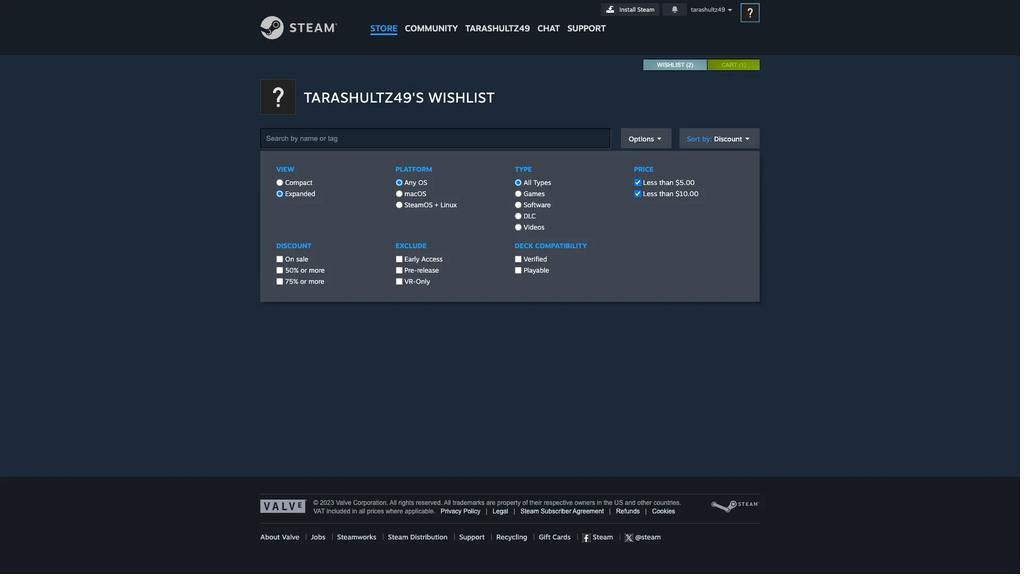 Task type: describe. For each thing, give the bounding box(es) containing it.
where
[[386, 508, 403, 515]]

store
[[371, 23, 398, 34]]

50% or more
[[283, 266, 325, 274]]

property
[[498, 499, 521, 507]]

support link
[[564, 0, 610, 36]]

75% or more
[[283, 278, 325, 286]]

dlc
[[522, 212, 536, 220]]

cards
[[553, 533, 571, 541]]

tarashultz49's wishlist
[[304, 89, 495, 106]]

legal link
[[493, 508, 509, 515]]

sort
[[688, 134, 701, 143]]

platform
[[396, 165, 433, 173]]

on
[[285, 255, 294, 263]]

less down 'less than $5.00'
[[644, 189, 658, 198]]

0 horizontal spatial in
[[352, 508, 357, 515]]

action
[[438, 255, 455, 263]]

cart
[[722, 62, 738, 68]]

support link
[[460, 533, 485, 541]]

their
[[530, 499, 542, 507]]

than up compact
[[300, 163, 314, 171]]

@steam
[[634, 533, 661, 541]]

chat link
[[534, 0, 564, 36]]

mostly
[[509, 213, 531, 220]]

steamos + linux
[[403, 201, 457, 209]]

only
[[416, 278, 431, 286]]

countries.
[[654, 499, 682, 507]]

1 vertical spatial $10.00
[[676, 189, 699, 198]]

vr-only
[[403, 278, 431, 286]]

50%
[[285, 266, 299, 274]]

exclude
[[396, 241, 427, 250]]

any
[[405, 179, 417, 187]]

0 vertical spatial discount
[[715, 134, 743, 143]]

early
[[405, 255, 420, 263]]

community
[[405, 23, 458, 34]]

support
[[568, 23, 607, 34]]

steam right install
[[638, 6, 655, 13]]

gears
[[434, 189, 466, 203]]

refunds
[[617, 508, 640, 515]]

jobs
[[311, 533, 326, 541]]

legal
[[493, 508, 509, 515]]

verified
[[522, 255, 548, 263]]

© 2023 valve corporation.  all rights reserved.  all trademarks are property of their respective owners in the us and other countries. vat included in all prices where applicable. privacy policy | legal | steam subscriber agreement | refunds | cookies
[[314, 499, 682, 515]]

wishlist
[[658, 62, 685, 68]]

steamworks
[[337, 533, 377, 541]]

linux
[[441, 201, 457, 209]]

75%
[[285, 278, 298, 286]]

2
[[689, 62, 692, 68]]

install
[[620, 6, 636, 13]]

5
[[469, 189, 477, 203]]

gears 5
[[434, 189, 477, 203]]

| left gift
[[534, 533, 535, 541]]

| down other
[[646, 508, 647, 515]]

software
[[522, 201, 551, 209]]

| right jobs
[[332, 533, 333, 541]]

0 vertical spatial in
[[597, 499, 602, 507]]

third-person shooter
[[498, 255, 555, 263]]

view
[[277, 165, 295, 173]]

wishlist                 ( 2 )
[[658, 62, 694, 68]]

pre-
[[405, 266, 417, 274]]

@steam link
[[625, 533, 661, 542]]

jobs link
[[311, 533, 326, 541]]

compact
[[283, 179, 313, 187]]

prices
[[367, 508, 384, 515]]

us
[[615, 499, 624, 507]]

1 vertical spatial discount
[[277, 241, 312, 250]]

steam distribution link
[[388, 533, 448, 541]]

more for 50% or more
[[309, 266, 325, 274]]

third-
[[498, 255, 514, 263]]

policy
[[464, 508, 481, 515]]

steam down where
[[388, 533, 409, 541]]

0 vertical spatial $5.00
[[316, 163, 335, 171]]

gears 5 link
[[434, 188, 752, 204]]

privacy
[[441, 508, 462, 515]]

less up compact
[[284, 163, 298, 171]]

access
[[422, 255, 443, 263]]

subscriber
[[541, 508, 572, 515]]

type
[[515, 165, 533, 173]]

| down property
[[514, 508, 516, 515]]

| right steamworks link
[[383, 533, 384, 541]]

less down price
[[644, 178, 658, 187]]

os
[[419, 179, 428, 187]]

0 horizontal spatial all
[[390, 499, 397, 507]]

and
[[625, 499, 636, 507]]

other
[[638, 499, 652, 507]]

1
[[741, 62, 745, 68]]

1 horizontal spatial all
[[444, 499, 451, 507]]

privacy policy link
[[441, 508, 481, 515]]

Search by name or tag text field
[[261, 128, 611, 148]]



Task type: vqa. For each thing, say whether or not it's contained in the screenshot.
Refunds
yes



Task type: locate. For each thing, give the bounding box(es) containing it.
all up privacy
[[444, 499, 451, 507]]

1 horizontal spatial tarashultz49
[[691, 6, 726, 13]]

1 ( from the left
[[687, 62, 689, 68]]

©
[[314, 499, 318, 507]]

0 vertical spatial more
[[309, 266, 325, 274]]

1 horizontal spatial $10.00
[[676, 189, 699, 198]]

discount up on sale
[[277, 241, 312, 250]]

tarashultz49
[[691, 6, 726, 13], [466, 23, 531, 34]]

(
[[687, 62, 689, 68], [739, 62, 741, 68]]

price: less than $5.00
[[264, 163, 335, 171]]

0 horizontal spatial )
[[692, 62, 694, 68]]

trademarks
[[453, 499, 485, 507]]

or for 50%
[[301, 266, 307, 274]]

$10.00 down 'less than $5.00'
[[676, 189, 699, 198]]

steam down agreement
[[591, 533, 614, 541]]

videos
[[522, 223, 545, 231]]

0 horizontal spatial price:
[[264, 163, 282, 171]]

rights
[[399, 499, 414, 507]]

2023
[[320, 499, 334, 507]]

than up less than $10.00
[[660, 178, 674, 187]]

respective
[[544, 499, 573, 507]]

2 price: from the left
[[354, 163, 372, 171]]

than
[[300, 163, 314, 171], [390, 163, 404, 171], [660, 178, 674, 187], [660, 189, 674, 198]]

1 horizontal spatial valve
[[336, 499, 352, 507]]

refunds link
[[617, 508, 640, 515]]

options
[[629, 134, 655, 143]]

price: for price: less than $5.00
[[264, 163, 282, 171]]

1 vertical spatial more
[[309, 278, 325, 286]]

1 vertical spatial in
[[352, 508, 357, 515]]

| down the
[[610, 508, 611, 515]]

playable
[[522, 266, 550, 274]]

all up games
[[524, 179, 532, 187]]

more up the '75% or more'
[[309, 266, 325, 274]]

valve right about
[[282, 533, 300, 541]]

cart         ( 1 )
[[722, 62, 747, 68]]

or up the '75% or more'
[[301, 266, 307, 274]]

1 vertical spatial tarashultz49
[[466, 23, 531, 34]]

0 vertical spatial $10.00
[[406, 163, 429, 171]]

steam subscriber agreement link
[[521, 508, 604, 515]]

2 valve software image from the left
[[711, 500, 760, 514]]

$5.00
[[316, 163, 335, 171], [676, 178, 695, 187]]

valve
[[336, 499, 352, 507], [282, 533, 300, 541]]

steam down of
[[521, 508, 539, 515]]

mostly positive sep 9, 2019
[[509, 213, 558, 229]]

all up where
[[390, 499, 397, 507]]

valve software image
[[261, 500, 307, 513], [711, 500, 760, 514]]

more down 50% or more
[[309, 278, 325, 286]]

2 ) from the left
[[745, 62, 747, 68]]

1 valve software image from the left
[[261, 500, 307, 513]]

agreement
[[573, 508, 604, 515]]

in left the
[[597, 499, 602, 507]]

| down refunds link
[[614, 533, 625, 541]]

price: for price: less than $10.00
[[354, 163, 372, 171]]

recycling link
[[497, 533, 528, 541]]

cookies link
[[653, 508, 676, 515]]

on sale
[[283, 255, 309, 263]]

0 horizontal spatial $10.00
[[406, 163, 429, 171]]

or for 75%
[[300, 278, 307, 286]]

tarashultz49 inside tarashultz49 link
[[466, 23, 531, 34]]

1 vertical spatial valve
[[282, 533, 300, 541]]

0 vertical spatial or
[[301, 266, 307, 274]]

( for 2
[[687, 62, 689, 68]]

None radio
[[396, 190, 403, 197], [515, 213, 522, 220], [515, 224, 522, 231], [396, 190, 403, 197], [515, 213, 522, 220], [515, 224, 522, 231]]

than up any os
[[390, 163, 404, 171]]

| right support link
[[491, 533, 493, 541]]

( right cart
[[739, 62, 741, 68]]

None radio
[[277, 179, 283, 186], [396, 179, 403, 186], [515, 179, 522, 186], [277, 190, 283, 197], [515, 190, 522, 197], [396, 202, 403, 208], [515, 202, 522, 208], [277, 179, 283, 186], [396, 179, 403, 186], [515, 179, 522, 186], [277, 190, 283, 197], [515, 190, 522, 197], [396, 202, 403, 208], [515, 202, 522, 208]]

steam inside "© 2023 valve corporation.  all rights reserved.  all trademarks are property of their respective owners in the us and other countries. vat included in all prices where applicable. privacy policy | legal | steam subscriber agreement | refunds | cookies"
[[521, 508, 539, 515]]

| right cards
[[577, 533, 579, 541]]

community link
[[402, 0, 462, 39]]

( for 1
[[739, 62, 741, 68]]

| down are
[[486, 508, 488, 515]]

) for 2
[[692, 62, 694, 68]]

0 horizontal spatial valve software image
[[261, 500, 307, 513]]

1 vertical spatial $5.00
[[676, 178, 695, 187]]

1 vertical spatial or
[[300, 278, 307, 286]]

None checkbox
[[635, 179, 642, 186], [277, 256, 283, 263], [396, 256, 403, 263], [515, 256, 522, 263], [515, 267, 522, 274], [277, 278, 283, 285], [635, 179, 642, 186], [277, 256, 283, 263], [396, 256, 403, 263], [515, 256, 522, 263], [515, 267, 522, 274], [277, 278, 283, 285]]

about valve link
[[261, 533, 300, 541]]

) for 1
[[745, 62, 747, 68]]

0 horizontal spatial valve
[[282, 533, 300, 541]]

person
[[514, 255, 532, 263]]

1 price: from the left
[[264, 163, 282, 171]]

discount right by:
[[715, 134, 743, 143]]

$10.00 up any os
[[406, 163, 429, 171]]

valve up included at the left
[[336, 499, 352, 507]]

valve inside "© 2023 valve corporation.  all rights reserved.  all trademarks are property of their respective owners in the us and other countries. vat included in all prices where applicable. privacy policy | legal | steam subscriber agreement | refunds | cookies"
[[336, 499, 352, 507]]

) right the wishlist on the right of page
[[692, 62, 694, 68]]

0 horizontal spatial (
[[687, 62, 689, 68]]

price: less than $10.00
[[354, 163, 429, 171]]

1 horizontal spatial discount
[[715, 134, 743, 143]]

| left jobs
[[305, 533, 307, 541]]

less left platform
[[374, 163, 388, 171]]

None checkbox
[[635, 190, 642, 197], [277, 267, 283, 274], [396, 267, 403, 274], [396, 278, 403, 285], [635, 190, 642, 197], [277, 267, 283, 274], [396, 267, 403, 274], [396, 278, 403, 285]]

discount
[[715, 134, 743, 143], [277, 241, 312, 250]]

9,
[[521, 221, 526, 229]]

price
[[635, 165, 654, 173]]

+
[[435, 201, 439, 209]]

sale
[[296, 255, 309, 263]]

compatibility
[[536, 241, 587, 250]]

all
[[524, 179, 532, 187], [390, 499, 397, 507], [444, 499, 451, 507]]

1 horizontal spatial $5.00
[[676, 178, 695, 187]]

included
[[327, 508, 351, 515]]

$5.00 right view
[[316, 163, 335, 171]]

| left support link
[[454, 533, 456, 541]]

steam link
[[583, 533, 614, 542]]

1 horizontal spatial (
[[739, 62, 741, 68]]

0 horizontal spatial $5.00
[[316, 163, 335, 171]]

release
[[417, 266, 439, 274]]

chat
[[538, 23, 560, 34]]

sort by: discount
[[688, 134, 743, 143]]

less than $10.00
[[644, 189, 699, 198]]

the
[[604, 499, 613, 507]]

0 horizontal spatial discount
[[277, 241, 312, 250]]

in left all
[[352, 508, 357, 515]]

more for 75% or more
[[309, 278, 325, 286]]

vat
[[314, 508, 325, 515]]

1 ) from the left
[[692, 62, 694, 68]]

2 ( from the left
[[739, 62, 741, 68]]

expanded
[[283, 190, 316, 198]]

positive
[[533, 213, 558, 220]]

than down 'less than $5.00'
[[660, 189, 674, 198]]

wishlist
[[429, 89, 495, 106]]

corporation.
[[353, 499, 389, 507]]

steamworks link
[[337, 533, 377, 541]]

steamos
[[405, 201, 433, 209]]

0 horizontal spatial tarashultz49
[[466, 23, 531, 34]]

1 horizontal spatial )
[[745, 62, 747, 68]]

types
[[534, 179, 552, 187]]

by:
[[703, 134, 713, 143]]

games
[[522, 190, 545, 198]]

owners
[[575, 499, 596, 507]]

sep
[[509, 221, 519, 229]]

early access
[[403, 255, 443, 263]]

distribution
[[411, 533, 448, 541]]

shooter
[[534, 255, 555, 263]]

applicable.
[[405, 508, 436, 515]]

more
[[309, 266, 325, 274], [309, 278, 325, 286]]

tarashultz49's
[[304, 89, 425, 106]]

install steam
[[620, 6, 655, 13]]

or down 50% or more
[[300, 278, 307, 286]]

0 vertical spatial tarashultz49
[[691, 6, 726, 13]]

( right the wishlist on the right of page
[[687, 62, 689, 68]]

of
[[523, 499, 528, 507]]

) right cart
[[745, 62, 747, 68]]

gift cards link
[[539, 533, 571, 541]]

1 horizontal spatial valve software image
[[711, 500, 760, 514]]

0 vertical spatial valve
[[336, 499, 352, 507]]

2 horizontal spatial all
[[524, 179, 532, 187]]

2019
[[527, 221, 542, 229]]

support
[[460, 533, 485, 541]]

1 horizontal spatial in
[[597, 499, 602, 507]]

any os
[[403, 179, 428, 187]]

1 horizontal spatial price:
[[354, 163, 372, 171]]

$5.00 up less than $10.00
[[676, 178, 695, 187]]

cookies
[[653, 508, 676, 515]]

store link
[[367, 0, 402, 39]]



